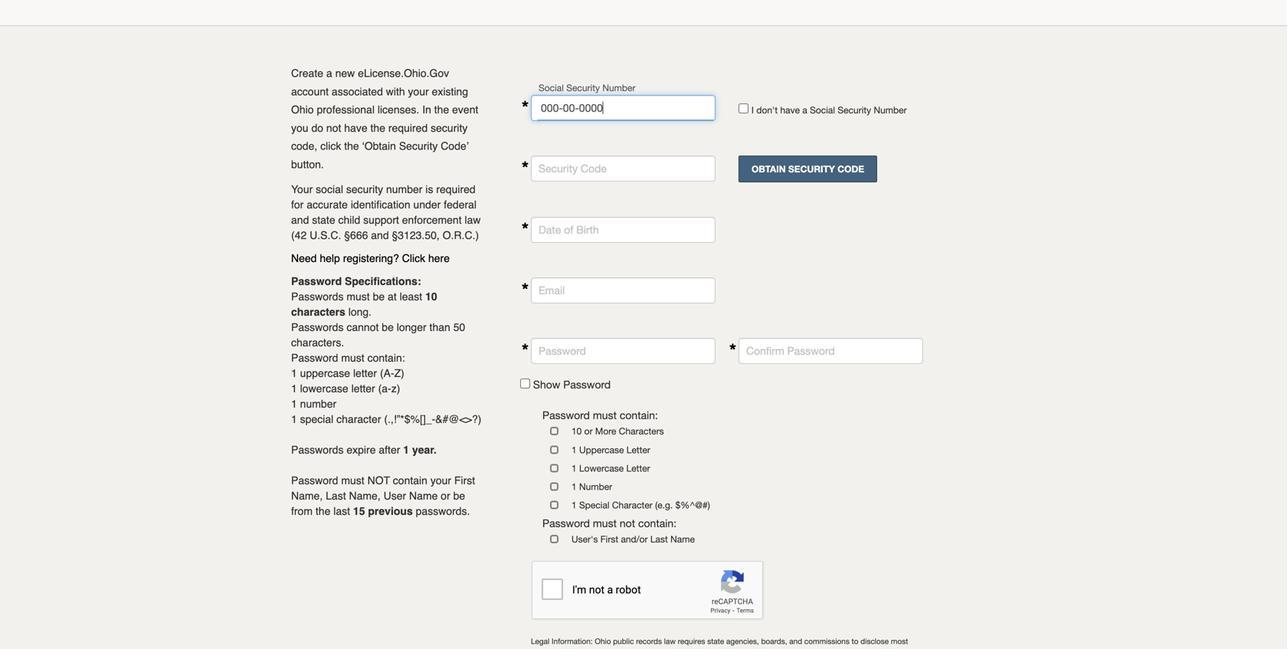 Task type: describe. For each thing, give the bounding box(es) containing it.
most
[[891, 637, 908, 646]]

unchecked image for 1 special character (e.g. $%^@#)
[[550, 500, 572, 509]]

button.
[[291, 158, 324, 171]]

15 previous passwords.
[[353, 505, 470, 517]]

is
[[426, 183, 433, 195]]

special
[[300, 413, 334, 425]]

the inside password must not contain your first name, last name, user name or                                  be from the last
[[316, 505, 331, 517]]

therefore,
[[716, 648, 750, 649]]

letter for 1 lowercase letter
[[627, 463, 650, 474]]

password inside long. passwords cannot be longer than 50 characters. password must contain: 1 uppercase letter (a-z) 1 lowercase letter (a-z) 1 number 1 special character (.,!"*$%[]_-&#@<>?)
[[291, 352, 338, 364]]

unchecked image for 1 number
[[550, 482, 572, 491]]

10 or more characters
[[572, 426, 664, 437]]

event
[[452, 104, 479, 116]]

character
[[337, 413, 381, 425]]

identification
[[351, 198, 411, 211]]

your inside create a new elicense.ohio.gov account associated with your existing ohio professional licenses. in the event you do not have the required security code, click the 'obtain security code' button.
[[408, 85, 429, 98]]

long. passwords cannot be longer than 50 characters. password must contain: 1 uppercase letter (a-z) 1 lowercase letter (a-z) 1 number 1 special character (.,!"*$%[]_-&#@<>?)
[[291, 306, 482, 425]]

after
[[379, 444, 400, 456]]

1 horizontal spatial have
[[781, 105, 800, 115]]

unchecked image for 1 uppercase letter
[[550, 445, 572, 454]]

Social Security Number text field
[[531, 95, 716, 121]]

documents
[[531, 648, 570, 649]]

information:
[[552, 637, 593, 646]]

state inside legal information: ohio public records law requires state agencies, boards, and commissions to disclose most documents and records, including electronic records.  therefore, information submitted through this web site ma
[[708, 637, 724, 646]]

§3123.50,
[[392, 229, 440, 241]]

email
[[539, 284, 565, 297]]

uppercase
[[300, 367, 350, 379]]

long.
[[348, 306, 372, 318]]

15
[[353, 505, 365, 517]]

password inside "password specifications: passwords must be at least"
[[291, 275, 342, 287]]

must for password must not contain your first name, last name, user name or                                  be from the last
[[341, 474, 365, 486]]

contain: inside long. passwords cannot be longer than 50 characters. password must contain: 1 uppercase letter (a-z) 1 lowercase letter (a-z) 1 number 1 special character (.,!"*$%[]_-&#@<>?)
[[368, 352, 405, 364]]

expire
[[347, 444, 376, 456]]

last
[[334, 505, 350, 517]]

characters
[[291, 306, 346, 318]]

need
[[291, 252, 317, 264]]

o.r.c.)
[[443, 229, 479, 241]]

support
[[363, 214, 399, 226]]

your social security number is required for accurate identification under federal and state child support enforcement law (42 u.s.c. §666 and §3123.50, o.r.c.)
[[291, 183, 481, 241]]

with
[[386, 85, 405, 98]]

help
[[320, 252, 340, 264]]

to
[[852, 637, 859, 646]]

must inside long. passwords cannot be longer than 50 characters. password must contain: 1 uppercase letter (a-z) 1 lowercase letter (a-z) 1 number 1 special character (.,!"*$%[]_-&#@<>?)
[[341, 352, 365, 364]]

Security Code text field
[[531, 156, 716, 182]]

click
[[320, 140, 341, 152]]

number inside your social security number is required for accurate identification under federal and state child support enforcement law (42 u.s.c. §666 and §3123.50, o.r.c.)
[[386, 183, 423, 195]]

cannot
[[347, 321, 379, 333]]

passwords inside "password specifications: passwords must be at least"
[[291, 290, 344, 303]]

1 special character (e.g. $%^@#)
[[572, 500, 710, 511]]

1 vertical spatial name
[[671, 534, 695, 544]]

10 for 10 or more characters
[[572, 426, 582, 437]]

first inside password must not contain your first name, last name, user name or                                  be from the last
[[454, 474, 475, 486]]

1 vertical spatial first
[[601, 534, 619, 544]]

(a-
[[378, 382, 391, 395]]

passwords inside long. passwords cannot be longer than 50 characters. password must contain: 1 uppercase letter (a-z) 1 lowercase letter (a-z) 1 number 1 special character (.,!"*$%[]_-&#@<>?)
[[291, 321, 344, 333]]

1 horizontal spatial social
[[810, 105, 835, 115]]

year.
[[412, 444, 437, 456]]

for
[[291, 198, 304, 211]]

show password
[[530, 378, 611, 391]]

code
[[581, 162, 607, 175]]

password must contain:
[[543, 409, 658, 422]]

new
[[335, 67, 355, 79]]

and up (42
[[291, 214, 309, 226]]

including
[[617, 648, 648, 649]]

lowercase
[[579, 463, 624, 474]]

§666
[[344, 229, 368, 241]]

not
[[368, 474, 390, 486]]

date
[[539, 224, 561, 236]]

code'
[[441, 140, 469, 152]]

not inside create a new elicense.ohio.gov account associated with your existing ohio professional licenses. in the event you do not have the required security code, click the 'obtain security code' button.
[[326, 122, 341, 134]]

3 passwords from the top
[[291, 444, 344, 456]]

1 vertical spatial contain:
[[620, 409, 658, 422]]

state inside your social security number is required for accurate identification under federal and state child support enforcement law (42 u.s.c. §666 and §3123.50, o.r.c.)
[[312, 214, 335, 226]]

'obtain
[[362, 140, 396, 152]]

code,
[[291, 140, 317, 152]]

and down "support"
[[371, 229, 389, 241]]

password must not contain:
[[543, 517, 677, 529]]

need help registering? click here link
[[291, 252, 450, 264]]

password up password must contain:
[[564, 378, 611, 391]]

1 vertical spatial a
[[803, 105, 808, 115]]

social security number
[[539, 82, 636, 93]]

enforcement
[[402, 214, 462, 226]]

your
[[291, 183, 313, 195]]

z)
[[391, 382, 400, 395]]

user
[[384, 490, 406, 502]]

0 vertical spatial or
[[585, 426, 593, 437]]

the up 'obtain
[[371, 122, 385, 134]]

Password password field
[[531, 338, 716, 364]]

uppercase
[[579, 444, 624, 455]]

password up user's
[[543, 517, 590, 529]]

letter for 1 uppercase letter
[[627, 444, 651, 455]]

this
[[858, 648, 870, 649]]

have inside create a new elicense.ohio.gov account associated with your existing ohio professional licenses. in the event you do not have the required security code, click the 'obtain security code' button.
[[344, 122, 368, 134]]

0 horizontal spatial social
[[539, 82, 564, 93]]

specifications:
[[345, 275, 421, 287]]

1 lowercase letter
[[572, 463, 650, 474]]

1 horizontal spatial not
[[620, 517, 635, 529]]

password right confirm
[[788, 345, 835, 357]]

longer
[[397, 321, 427, 333]]

10 for 10 characters
[[425, 290, 437, 303]]

electronic
[[650, 648, 683, 649]]

a inside create a new elicense.ohio.gov account associated with your existing ohio professional licenses. in the event you do not have the required security code, click the 'obtain security code' button.
[[326, 67, 332, 79]]

in
[[422, 104, 431, 116]]

submitted
[[793, 648, 827, 649]]

i don't have a social security number
[[752, 105, 907, 115]]

account
[[291, 85, 329, 98]]

date of birth
[[539, 224, 599, 236]]

characters.
[[291, 336, 344, 349]]

user's first and/or last name
[[572, 534, 695, 544]]

$%^@#)
[[676, 500, 710, 511]]

password down show password
[[543, 409, 590, 422]]

create
[[291, 67, 323, 79]]

required inside create a new elicense.ohio.gov account associated with your existing ohio professional licenses. in the event you do not have the required security code, click the 'obtain security code' button.
[[388, 122, 428, 134]]

of
[[564, 224, 574, 236]]

1 vertical spatial letter
[[351, 382, 375, 395]]

information
[[752, 648, 791, 649]]

you
[[291, 122, 309, 134]]

through
[[830, 648, 856, 649]]

must inside "password specifications: passwords must be at least"
[[347, 290, 370, 303]]

(.,!"*$%[]_-
[[384, 413, 436, 425]]

required inside your social security number is required for accurate identification under federal and state child support enforcement law (42 u.s.c. §666 and §3123.50, o.r.c.)
[[436, 183, 476, 195]]



Task type: locate. For each thing, give the bounding box(es) containing it.
0 horizontal spatial name
[[409, 490, 438, 502]]

1 vertical spatial not
[[620, 517, 635, 529]]

Confirm Password password field
[[739, 338, 923, 364]]

letter
[[353, 367, 377, 379], [351, 382, 375, 395]]

10 right least
[[425, 290, 437, 303]]

1 number
[[572, 481, 612, 492]]

unchecked image for 1 lowercase letter
[[550, 463, 572, 472]]

10
[[425, 290, 437, 303], [572, 426, 582, 437]]

number inside long. passwords cannot be longer than 50 characters. password must contain: 1 uppercase letter (a-z) 1 lowercase letter (a-z) 1 number 1 special character (.,!"*$%[]_-&#@<>?)
[[300, 398, 337, 410]]

0 vertical spatial required
[[388, 122, 428, 134]]

0 horizontal spatial not
[[326, 122, 341, 134]]

i
[[752, 105, 754, 115]]

1 unchecked image from the top
[[550, 426, 572, 435]]

must up uppercase
[[341, 352, 365, 364]]

security
[[431, 122, 468, 134], [346, 183, 383, 195]]

2 vertical spatial number
[[579, 481, 612, 492]]

disclose
[[861, 637, 889, 646]]

least
[[400, 290, 422, 303]]

law up electronic
[[664, 637, 676, 646]]

2 unchecked image from the top
[[550, 482, 572, 491]]

0 vertical spatial your
[[408, 85, 429, 98]]

0 vertical spatial be
[[373, 290, 385, 303]]

your up in
[[408, 85, 429, 98]]

0 vertical spatial unchecked image
[[550, 445, 572, 454]]

0 vertical spatial a
[[326, 67, 332, 79]]

a right don't
[[803, 105, 808, 115]]

contain
[[393, 474, 428, 486]]

z)
[[394, 367, 405, 379]]

password inside password must not contain your first name, last name, user name or                                  be from the last
[[291, 474, 338, 486]]

confirm password
[[746, 345, 835, 357]]

0 horizontal spatial required
[[388, 122, 428, 134]]

(42
[[291, 229, 307, 241]]

0 horizontal spatial law
[[465, 214, 481, 226]]

1 horizontal spatial first
[[601, 534, 619, 544]]

must inside password must not contain your first name, last name, user name or                                  be from the last
[[341, 474, 365, 486]]

0 vertical spatial letter
[[353, 367, 377, 379]]

name down $%^@#)
[[671, 534, 695, 544]]

required up federal
[[436, 183, 476, 195]]

1 horizontal spatial last
[[651, 534, 668, 544]]

I don't have a Social Security Number checkbox
[[739, 103, 749, 113]]

passwords up "characters"
[[291, 290, 344, 303]]

have down professional
[[344, 122, 368, 134]]

social
[[316, 183, 343, 195]]

don't
[[757, 105, 778, 115]]

agencies,
[[727, 637, 759, 646]]

1 horizontal spatial security
[[431, 122, 468, 134]]

1 vertical spatial number
[[300, 398, 337, 410]]

state up records.
[[708, 637, 724, 646]]

ohio up you
[[291, 104, 314, 116]]

social right don't
[[810, 105, 835, 115]]

1 horizontal spatial name
[[671, 534, 695, 544]]

Date of Birth text field
[[531, 217, 716, 243]]

1 vertical spatial law
[[664, 637, 676, 646]]

a
[[326, 67, 332, 79], [803, 105, 808, 115]]

letter down the 'characters'
[[627, 444, 651, 455]]

previous
[[368, 505, 413, 517]]

confirm
[[746, 345, 785, 357]]

password must not contain your first name, last name, user name or                                  be from the last
[[291, 474, 475, 517]]

1 horizontal spatial or
[[585, 426, 593, 437]]

2 vertical spatial unchecked image
[[550, 500, 572, 509]]

1 vertical spatial social
[[810, 105, 835, 115]]

unchecked image for 10 or more characters
[[550, 426, 572, 435]]

1 vertical spatial ohio
[[595, 637, 611, 646]]

0 horizontal spatial number
[[300, 398, 337, 410]]

contain: up (a- at the bottom left of the page
[[368, 352, 405, 364]]

must for password must not contain:
[[593, 517, 617, 529]]

security
[[567, 82, 600, 93], [838, 105, 871, 115], [399, 140, 438, 152], [539, 162, 578, 175]]

and down information:
[[572, 648, 585, 649]]

letter left (a- at the bottom left of the page
[[353, 367, 377, 379]]

2 vertical spatial passwords
[[291, 444, 344, 456]]

have right don't
[[781, 105, 800, 115]]

site
[[889, 648, 901, 649]]

0 vertical spatial not
[[326, 122, 341, 134]]

accurate
[[307, 198, 348, 211]]

0 vertical spatial have
[[781, 105, 800, 115]]

last up last
[[326, 490, 346, 502]]

unchecked image
[[550, 426, 572, 435], [550, 482, 572, 491], [550, 534, 572, 543]]

create a new elicense.ohio.gov account associated with your existing ohio professional licenses. in the event you do not have the required security code, click the 'obtain security code' button.
[[291, 67, 479, 171]]

2 passwords from the top
[[291, 321, 344, 333]]

legal information: ohio public records law requires state agencies, boards, and commissions to disclose most documents and records, including electronic records.  therefore, information submitted through this web site ma
[[531, 637, 923, 649]]

security up "identification"
[[346, 183, 383, 195]]

law up o.r.c.) at the left of the page
[[465, 214, 481, 226]]

unchecked image for user's first and/or last name
[[550, 534, 572, 543]]

1 vertical spatial unchecked image
[[550, 482, 572, 491]]

1 horizontal spatial 10
[[572, 426, 582, 437]]

2 vertical spatial be
[[453, 490, 465, 502]]

50
[[453, 321, 465, 333]]

characters
[[619, 426, 664, 437]]

required down licenses.
[[388, 122, 428, 134]]

state up u.s.c.
[[312, 214, 335, 226]]

1 horizontal spatial a
[[803, 105, 808, 115]]

ohio inside create a new elicense.ohio.gov account associated with your existing ohio professional licenses. in the event you do not have the required security code, click the 'obtain security code' button.
[[291, 104, 314, 116]]

and up submitted
[[790, 637, 803, 646]]

1 name, from the left
[[291, 490, 323, 502]]

security inside your social security number is required for accurate identification under federal and state child support enforcement law (42 u.s.c. §666 and §3123.50, o.r.c.)
[[346, 183, 383, 195]]

1 vertical spatial or
[[441, 490, 450, 502]]

records.
[[685, 648, 713, 649]]

1 vertical spatial last
[[651, 534, 668, 544]]

1 horizontal spatial ohio
[[595, 637, 611, 646]]

ohio up the records,
[[595, 637, 611, 646]]

more
[[595, 426, 617, 437]]

2 unchecked image from the top
[[550, 463, 572, 472]]

number
[[386, 183, 423, 195], [300, 398, 337, 410]]

or
[[585, 426, 593, 437], [441, 490, 450, 502]]

password up show password
[[539, 345, 586, 357]]

or up "passwords."
[[441, 490, 450, 502]]

password up from
[[291, 474, 338, 486]]

must left not
[[341, 474, 365, 486]]

unchecked image
[[550, 445, 572, 454], [550, 463, 572, 472], [550, 500, 572, 509]]

contain: up the 'characters'
[[620, 409, 658, 422]]

2 vertical spatial unchecked image
[[550, 534, 572, 543]]

0 horizontal spatial name,
[[291, 490, 323, 502]]

be left longer
[[382, 321, 394, 333]]

None button
[[739, 156, 878, 183]]

0 horizontal spatial security
[[346, 183, 383, 195]]

1 vertical spatial be
[[382, 321, 394, 333]]

web
[[872, 648, 887, 649]]

1 horizontal spatial required
[[436, 183, 476, 195]]

registering?
[[343, 252, 399, 264]]

0 horizontal spatial state
[[312, 214, 335, 226]]

1 vertical spatial number
[[874, 105, 907, 115]]

0 vertical spatial security
[[431, 122, 468, 134]]

not right do
[[326, 122, 341, 134]]

unchecked image down password must contain:
[[550, 426, 572, 435]]

unchecked image down password must not contain:
[[550, 534, 572, 543]]

1 vertical spatial state
[[708, 637, 724, 646]]

password
[[291, 275, 342, 287], [539, 345, 586, 357], [788, 345, 835, 357], [291, 352, 338, 364], [564, 378, 611, 391], [543, 409, 590, 422], [291, 474, 338, 486], [543, 517, 590, 529]]

here
[[428, 252, 450, 264]]

must down special
[[593, 517, 617, 529]]

0 horizontal spatial have
[[344, 122, 368, 134]]

requires
[[678, 637, 705, 646]]

not up user's first and/or last name
[[620, 517, 635, 529]]

&#@<>?)
[[436, 413, 482, 425]]

1 vertical spatial security
[[346, 183, 383, 195]]

1 horizontal spatial number
[[386, 183, 423, 195]]

password down characters.
[[291, 352, 338, 364]]

3 unchecked image from the top
[[550, 534, 572, 543]]

first
[[454, 474, 475, 486], [601, 534, 619, 544]]

name up 15 previous passwords.
[[409, 490, 438, 502]]

0 vertical spatial contain:
[[368, 352, 405, 364]]

1 vertical spatial required
[[436, 183, 476, 195]]

be inside password must not contain your first name, last name, user name or                                  be from the last
[[453, 490, 465, 502]]

social
[[539, 82, 564, 93], [810, 105, 835, 115]]

name,
[[291, 490, 323, 502], [349, 490, 381, 502]]

passwords expire after 1 year.
[[291, 444, 437, 456]]

unchecked image left uppercase at the bottom of page
[[550, 445, 572, 454]]

None checkbox
[[520, 379, 530, 389]]

first down password must not contain:
[[601, 534, 619, 544]]

letter left (a-
[[351, 382, 375, 395]]

required
[[388, 122, 428, 134], [436, 183, 476, 195]]

0 vertical spatial social
[[539, 82, 564, 93]]

boards,
[[761, 637, 787, 646]]

the right in
[[434, 104, 449, 116]]

security inside create a new elicense.ohio.gov account associated with your existing ohio professional licenses. in the event you do not have the required security code, click the 'obtain security code' button.
[[431, 122, 468, 134]]

name
[[409, 490, 438, 502], [671, 534, 695, 544]]

0 vertical spatial law
[[465, 214, 481, 226]]

unchecked image up 1 number
[[550, 463, 572, 472]]

licenses.
[[378, 104, 419, 116]]

passwords up characters.
[[291, 321, 344, 333]]

2 letter from the top
[[627, 463, 650, 474]]

records
[[636, 637, 662, 646]]

be inside "password specifications: passwords must be at least"
[[373, 290, 385, 303]]

0 horizontal spatial ohio
[[291, 104, 314, 116]]

0 vertical spatial ohio
[[291, 104, 314, 116]]

1 vertical spatial passwords
[[291, 321, 344, 333]]

0 vertical spatial 10
[[425, 290, 437, 303]]

0 vertical spatial passwords
[[291, 290, 344, 303]]

must up long. at the top left
[[347, 290, 370, 303]]

child
[[338, 214, 360, 226]]

be left at
[[373, 290, 385, 303]]

0 vertical spatial name
[[409, 490, 438, 502]]

existing
[[432, 85, 468, 98]]

0 horizontal spatial first
[[454, 474, 475, 486]]

password down the need
[[291, 275, 342, 287]]

0 horizontal spatial 10
[[425, 290, 437, 303]]

1 uppercase letter
[[572, 444, 651, 455]]

first up "passwords."
[[454, 474, 475, 486]]

1 passwords from the top
[[291, 290, 344, 303]]

1 vertical spatial have
[[344, 122, 368, 134]]

10 inside 10 characters
[[425, 290, 437, 303]]

public
[[613, 637, 634, 646]]

last inside password must not contain your first name, last name, user name or                                  be from the last
[[326, 490, 346, 502]]

1 horizontal spatial name,
[[349, 490, 381, 502]]

the right the click
[[344, 140, 359, 152]]

must up more
[[593, 409, 617, 422]]

1 vertical spatial letter
[[627, 463, 650, 474]]

0 vertical spatial letter
[[627, 444, 651, 455]]

0 horizontal spatial your
[[408, 85, 429, 98]]

a left new
[[326, 67, 332, 79]]

law inside your social security number is required for accurate identification under federal and state child support enforcement law (42 u.s.c. §666 and §3123.50, o.r.c.)
[[465, 214, 481, 226]]

0 vertical spatial state
[[312, 214, 335, 226]]

(a-
[[380, 367, 394, 379]]

password specifications: passwords must be at least
[[291, 275, 425, 303]]

records,
[[587, 648, 615, 649]]

1 horizontal spatial state
[[708, 637, 724, 646]]

or inside password must not contain your first name, last name, user name or                                  be from the last
[[441, 490, 450, 502]]

0 vertical spatial number
[[603, 82, 636, 93]]

number up special
[[300, 398, 337, 410]]

name, up from
[[291, 490, 323, 502]]

at
[[388, 290, 397, 303]]

number left the is
[[386, 183, 423, 195]]

ohio
[[291, 104, 314, 116], [595, 637, 611, 646]]

1 vertical spatial 10
[[572, 426, 582, 437]]

security inside create a new elicense.ohio.gov account associated with your existing ohio professional licenses. in the event you do not have the required security code, click the 'obtain security code' button.
[[399, 140, 438, 152]]

1 horizontal spatial your
[[431, 474, 451, 486]]

not
[[326, 122, 341, 134], [620, 517, 635, 529]]

0 vertical spatial last
[[326, 490, 346, 502]]

10 down password must contain:
[[572, 426, 582, 437]]

2 name, from the left
[[349, 490, 381, 502]]

security up the code'
[[431, 122, 468, 134]]

special
[[579, 500, 610, 511]]

contain: down '(e.g.'
[[638, 517, 677, 529]]

0 vertical spatial first
[[454, 474, 475, 486]]

law inside legal information: ohio public records law requires state agencies, boards, and commissions to disclose most documents and records, including electronic records.  therefore, information submitted through this web site ma
[[664, 637, 676, 646]]

your right "contain" at bottom
[[431, 474, 451, 486]]

0 vertical spatial number
[[386, 183, 423, 195]]

Email text field
[[531, 278, 716, 304]]

0 horizontal spatial a
[[326, 67, 332, 79]]

must for password must contain:
[[593, 409, 617, 422]]

name, up 15
[[349, 490, 381, 502]]

last right and/or
[[651, 534, 668, 544]]

associated
[[332, 85, 383, 98]]

from
[[291, 505, 313, 517]]

3 unchecked image from the top
[[550, 500, 572, 509]]

the left last
[[316, 505, 331, 517]]

name inside password must not contain your first name, last name, user name or                                  be from the last
[[409, 490, 438, 502]]

passwords down special
[[291, 444, 344, 456]]

0 vertical spatial unchecked image
[[550, 426, 572, 435]]

under
[[413, 198, 441, 211]]

social up social security number text field
[[539, 82, 564, 93]]

lowercase
[[300, 382, 348, 395]]

1 vertical spatial unchecked image
[[550, 463, 572, 472]]

unchecked image down 1 lowercase letter
[[550, 482, 572, 491]]

show
[[533, 378, 561, 391]]

or left more
[[585, 426, 593, 437]]

1 letter from the top
[[627, 444, 651, 455]]

the
[[434, 104, 449, 116], [371, 122, 385, 134], [344, 140, 359, 152], [316, 505, 331, 517]]

1 vertical spatial your
[[431, 474, 451, 486]]

be inside long. passwords cannot be longer than 50 characters. password must contain: 1 uppercase letter (a-z) 1 lowercase letter (a-z) 1 number 1 special character (.,!"*$%[]_-&#@<>?)
[[382, 321, 394, 333]]

letter down 1 uppercase letter
[[627, 463, 650, 474]]

1 horizontal spatial law
[[664, 637, 676, 646]]

ohio inside legal information: ohio public records law requires state agencies, boards, and commissions to disclose most documents and records, including electronic records.  therefore, information submitted through this web site ma
[[595, 637, 611, 646]]

than
[[430, 321, 450, 333]]

unchecked image left special
[[550, 500, 572, 509]]

0 horizontal spatial last
[[326, 490, 346, 502]]

passwords.
[[416, 505, 470, 517]]

letter
[[627, 444, 651, 455], [627, 463, 650, 474]]

10 characters
[[291, 290, 437, 318]]

passwords
[[291, 290, 344, 303], [291, 321, 344, 333], [291, 444, 344, 456]]

be up "passwords."
[[453, 490, 465, 502]]

your inside password must not contain your first name, last name, user name or                                  be from the last
[[431, 474, 451, 486]]

2 vertical spatial contain:
[[638, 517, 677, 529]]

0 horizontal spatial or
[[441, 490, 450, 502]]

1 unchecked image from the top
[[550, 445, 572, 454]]



Task type: vqa. For each thing, say whether or not it's contained in the screenshot.
An inside To add an educational institution to your profile, click the ADD EDUCATION button. Begin typing the name of the educational institution into the Education Institution field. As you type, the name of your school should auto-populate. Once it does, click on it to select it. If your school does not auto- populate, select Other. You will then enter the name of the institution in the field that appears. Once finished, click the ADD button, and repeat this process for all educational institutions you wish to list. All fields marked with (*) are required. If necessary, please estimate to the nearest month and year your enrollment and graduation dates.
no



